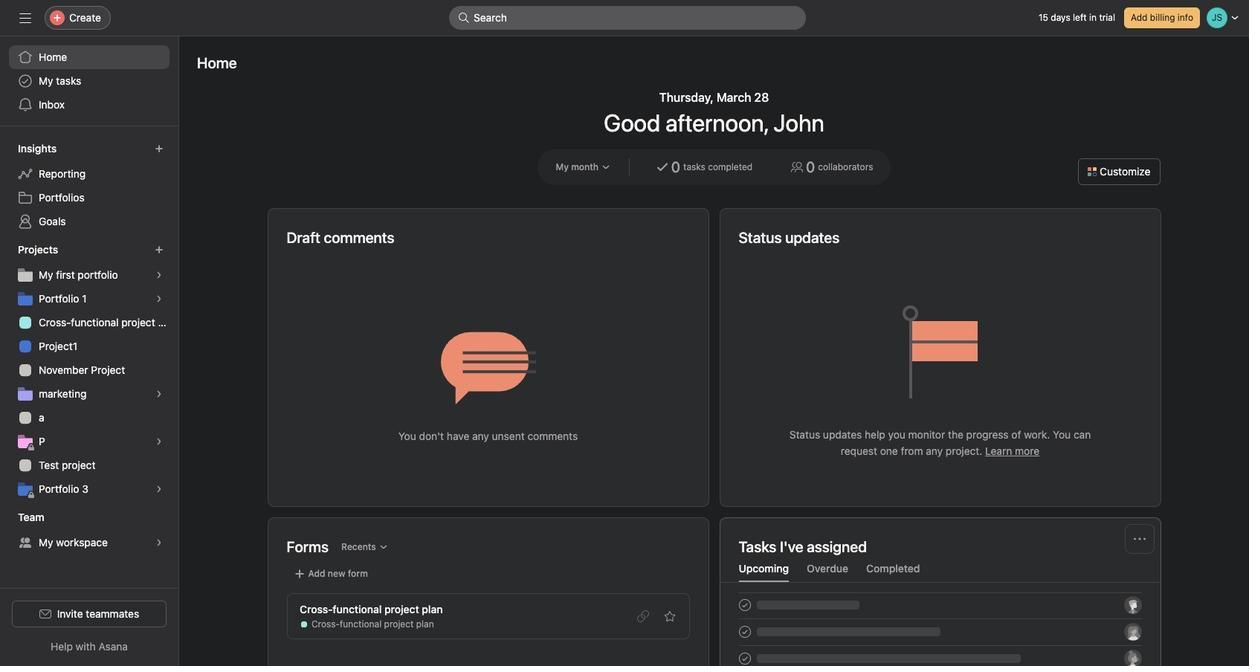 Task type: vqa. For each thing, say whether or not it's contained in the screenshot.
Add to favorites image
yes



Task type: describe. For each thing, give the bounding box(es) containing it.
add to favorites image
[[664, 611, 676, 623]]

actions image
[[1134, 533, 1146, 545]]

teams element
[[0, 504, 179, 558]]

new insights image
[[155, 144, 164, 153]]

see details, marketing image
[[155, 390, 164, 399]]

prominent image
[[458, 12, 470, 24]]

see details, my first portfolio image
[[155, 271, 164, 280]]

insights element
[[0, 135, 179, 237]]

global element
[[0, 36, 179, 126]]

hide sidebar image
[[19, 12, 31, 24]]



Task type: locate. For each thing, give the bounding box(es) containing it.
new project or portfolio image
[[155, 246, 164, 254]]

see details, my workspace image
[[155, 539, 164, 548]]

see details, p image
[[155, 437, 164, 446]]

copy form link image
[[637, 611, 649, 623]]

list box
[[449, 6, 807, 30]]

see details, portfolio 1 image
[[155, 295, 164, 304]]

projects element
[[0, 237, 179, 504]]

see details, portfolio 3 image
[[155, 485, 164, 494]]



